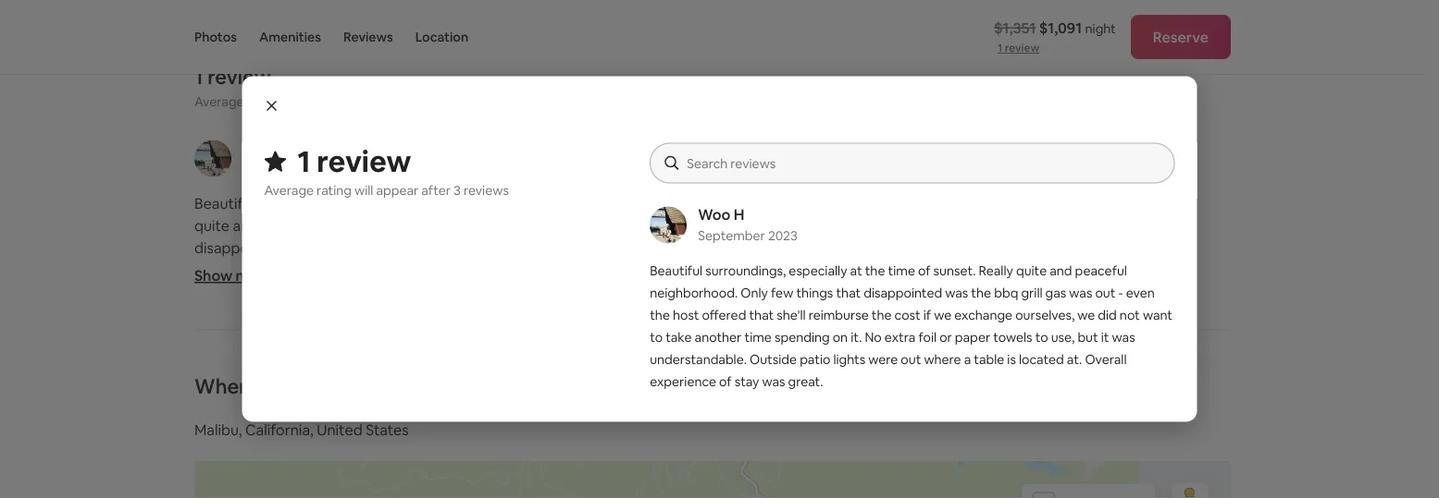 Task type: vqa. For each thing, say whether or not it's contained in the screenshot.
the 4.83
no



Task type: locate. For each thing, give the bounding box(es) containing it.
where inside 1 review dialog
[[924, 351, 961, 368]]

1 for 1 review
[[298, 142, 311, 181]]

1 down $1,351
[[998, 41, 1002, 55]]

0 vertical spatial peaceful
[[262, 217, 321, 236]]

0 horizontal spatial review
[[207, 64, 271, 90]]

appear inside 1 review dialog
[[376, 182, 419, 199]]

0 vertical spatial reviews
[[394, 93, 439, 110]]

0 horizontal spatial foil
[[272, 305, 293, 324]]

amenities button
[[259, 0, 321, 74]]

1 horizontal spatial foil
[[918, 329, 937, 346]]

1 horizontal spatial located
[[1019, 351, 1064, 368]]

1 vertical spatial use,
[[1051, 329, 1075, 346]]

ourselves, inside 1 review dialog
[[1015, 307, 1075, 323]]

0 vertical spatial use,
[[423, 305, 450, 324]]

0 vertical spatial on
[[586, 283, 604, 302]]

cost
[[414, 261, 444, 280], [894, 307, 921, 323]]

appear down 1 review
[[376, 182, 419, 199]]

0 horizontal spatial neighborhood.
[[325, 217, 425, 236]]

time
[[466, 194, 498, 213], [888, 262, 915, 279], [485, 283, 516, 302], [744, 329, 772, 346]]

if
[[447, 261, 456, 280], [923, 307, 931, 323]]

1 vertical spatial patio
[[800, 351, 830, 368]]

review for 1 review average rating will appear after 3 reviews
[[207, 64, 271, 90]]

review down photos
[[207, 64, 271, 90]]

1 for 1 review average rating will appear after 3 reviews
[[194, 64, 203, 90]]

september
[[242, 161, 310, 177], [698, 227, 765, 244]]

not inside 1 review dialog
[[1120, 307, 1140, 323]]

1 vertical spatial lights
[[833, 351, 865, 368]]

1 horizontal spatial sunset.
[[933, 262, 976, 279]]

0 horizontal spatial spending
[[520, 283, 583, 302]]

will inside 1 review average rating will appear after 3 reviews
[[285, 93, 303, 110]]

gas
[[402, 239, 426, 258], [1045, 285, 1066, 301]]

0 horizontal spatial h
[[278, 139, 289, 158]]

1 horizontal spatial even
[[1126, 285, 1155, 301]]

1 inside 1 review dialog
[[298, 142, 311, 181]]

rating inside 1 review average rating will appear after 3 reviews
[[247, 93, 282, 110]]

show
[[194, 267, 232, 285]]

another
[[428, 283, 482, 302], [695, 329, 742, 346]]

reviews
[[394, 93, 439, 110], [464, 182, 509, 199]]

only inside 1 review dialog
[[741, 285, 768, 301]]

1 review average rating will appear after 3 reviews
[[194, 64, 439, 110]]

ourselves,
[[194, 283, 262, 302], [1015, 307, 1075, 323]]

1
[[998, 41, 1002, 55], [194, 64, 203, 90], [298, 142, 311, 181]]

sunset.
[[518, 194, 567, 213], [933, 262, 976, 279]]

she'll
[[280, 261, 313, 280], [777, 307, 806, 323]]

bbq
[[343, 239, 371, 258], [994, 285, 1018, 301]]

1 horizontal spatial especially
[[789, 262, 847, 279]]

woo h september 2023
[[242, 139, 342, 177], [698, 205, 798, 244]]

towels
[[357, 305, 402, 324], [993, 329, 1032, 346]]

review up average rating will appear after 3 reviews
[[317, 142, 411, 181]]

night
[[1085, 20, 1116, 37]]

0 horizontal spatial cost
[[414, 261, 444, 280]]

1 vertical spatial ourselves,
[[1015, 307, 1075, 323]]

1 vertical spatial is
[[1007, 351, 1016, 368]]

disappointed inside 1 review dialog
[[864, 285, 942, 301]]

0 vertical spatial especially
[[353, 194, 420, 213]]

will
[[285, 93, 303, 110], [354, 182, 373, 199]]

1 horizontal spatial woo h september 2023
[[698, 205, 798, 244]]

it
[[480, 305, 490, 324], [1101, 329, 1109, 346]]

0 vertical spatial ourselves,
[[194, 283, 262, 302]]

1 vertical spatial on
[[833, 329, 848, 346]]

foil
[[272, 305, 293, 324], [918, 329, 937, 346]]

3 inside 1 review average rating will appear after 3 reviews
[[384, 93, 391, 110]]

foil inside 1 review dialog
[[918, 329, 937, 346]]

1 vertical spatial h
[[734, 205, 745, 224]]

on
[[586, 283, 604, 302], [833, 329, 848, 346]]

0 horizontal spatial did
[[289, 283, 310, 302]]

1 vertical spatial foil
[[918, 329, 937, 346]]

she'll inside 1 review dialog
[[777, 307, 806, 323]]

0 vertical spatial no
[[210, 305, 230, 324]]

that
[[537, 217, 566, 236], [248, 261, 276, 280], [836, 285, 861, 301], [749, 307, 774, 323]]

0 horizontal spatial appear
[[306, 93, 349, 110]]

0 vertical spatial or
[[296, 305, 310, 324]]

a
[[553, 328, 561, 347], [964, 351, 971, 368]]

appear up 1 review
[[306, 93, 349, 110]]

beautiful
[[194, 194, 255, 213], [650, 262, 703, 279]]

quite
[[194, 217, 230, 236], [1016, 262, 1047, 279]]

neighborhood. inside 1 review dialog
[[650, 285, 738, 301]]

1 horizontal spatial review
[[317, 142, 411, 181]]

0 vertical spatial will
[[285, 93, 303, 110]]

0 vertical spatial were
[[444, 328, 478, 347]]

we
[[459, 261, 480, 280], [265, 283, 285, 302], [934, 307, 952, 323], [1077, 307, 1095, 323]]

1 horizontal spatial grill
[[1021, 285, 1043, 301]]

really
[[570, 194, 610, 213], [979, 262, 1013, 279]]

lights
[[404, 328, 441, 347], [833, 351, 865, 368]]

stay
[[418, 350, 446, 369], [735, 373, 759, 390]]

h
[[278, 139, 289, 158], [734, 205, 745, 224]]

extra
[[233, 305, 269, 324], [885, 329, 916, 346]]

paper inside 1 review dialog
[[955, 329, 990, 346]]

0 vertical spatial not
[[314, 283, 337, 302]]

another inside 1 review dialog
[[695, 329, 742, 346]]

grill inside 1 review dialog
[[1021, 285, 1043, 301]]

1 vertical spatial table
[[974, 351, 1004, 368]]

review inside $1,351 $1,091 night 1 review
[[1005, 41, 1040, 55]]

use, inside 1 review dialog
[[1051, 329, 1075, 346]]

photos button
[[194, 0, 237, 74]]

review
[[1005, 41, 1040, 55], [207, 64, 271, 90], [317, 142, 411, 181]]

1 down 1 review average rating will appear after 3 reviews
[[298, 142, 311, 181]]

outside inside 1 review dialog
[[750, 351, 797, 368]]

even inside 1 review dialog
[[1126, 285, 1155, 301]]

1 horizontal spatial another
[[695, 329, 742, 346]]

review inside 1 review average rating will appear after 3 reviews
[[207, 64, 271, 90]]

but
[[454, 305, 477, 324], [1078, 329, 1098, 346]]

experience up be
[[321, 350, 397, 369]]

gas inside 1 review dialog
[[1045, 285, 1066, 301]]

especially inside 1 review dialog
[[789, 262, 847, 279]]

experience up google map
showing 2 points of interest. 'region' at the bottom of page
[[650, 373, 716, 390]]

1 horizontal spatial september
[[698, 227, 765, 244]]

1 vertical spatial towels
[[993, 329, 1032, 346]]

1 horizontal spatial it.
[[851, 329, 862, 346]]

2 vertical spatial review
[[317, 142, 411, 181]]

0 horizontal spatial sunset.
[[518, 194, 567, 213]]

surroundings,
[[258, 194, 350, 213], [705, 262, 786, 279]]

was
[[287, 239, 314, 258], [429, 239, 456, 258], [945, 285, 968, 301], [1069, 285, 1092, 301], [493, 305, 520, 324], [1112, 329, 1135, 346], [449, 350, 476, 369], [762, 373, 785, 390]]

even
[[494, 239, 527, 258], [1126, 285, 1155, 301]]

1 horizontal spatial were
[[868, 351, 898, 368]]

it.
[[194, 305, 207, 324], [851, 329, 862, 346]]

0 vertical spatial bbq
[[343, 239, 371, 258]]

0 vertical spatial at
[[423, 194, 437, 213]]

use,
[[423, 305, 450, 324], [1051, 329, 1075, 346]]

table inside 1 review dialog
[[974, 351, 1004, 368]]

beautiful surroundings, especially at the time of sunset. really quite and peaceful neighborhood. only few things that disappointed was the bbq grill gas was out - even the host offered that she'll reimburse the cost if we exchange ourselves, we did not want to take another time spending on it. no extra foil or paper towels to use, but it was understandable. outside patio lights were out where a table is located at. overall experience of stay was great.
[[194, 194, 613, 369], [650, 262, 1173, 390]]

located
[[194, 350, 246, 369], [1019, 351, 1064, 368]]

where
[[194, 374, 258, 400]]

after inside 1 review average rating will appear after 3 reviews
[[352, 93, 381, 110]]

or inside 1 review dialog
[[939, 329, 952, 346]]

will down 1 review
[[354, 182, 373, 199]]

0 horizontal spatial ourselves,
[[194, 283, 262, 302]]

bbq inside 1 review dialog
[[994, 285, 1018, 301]]

review for 1 review
[[317, 142, 411, 181]]

overall
[[270, 350, 318, 369], [1085, 351, 1127, 368]]

average down 1 review
[[264, 182, 314, 199]]

1 horizontal spatial surroundings,
[[705, 262, 786, 279]]

google map
showing 2 points of interest. region
[[97, 448, 1282, 499]]

rating
[[247, 93, 282, 110], [317, 182, 352, 199]]

1 vertical spatial understandable.
[[650, 351, 747, 368]]

appear
[[306, 93, 349, 110], [376, 182, 419, 199]]

1 vertical spatial even
[[1126, 285, 1155, 301]]

exchange
[[483, 261, 549, 280], [954, 307, 1013, 323]]

-
[[485, 239, 491, 258], [1118, 285, 1123, 301]]

average inside 1 review dialog
[[264, 182, 314, 199]]

great.
[[479, 350, 519, 369], [788, 373, 823, 390]]

rating down 1 review
[[317, 182, 352, 199]]

outside
[[308, 328, 362, 347], [750, 351, 797, 368]]

reviews button
[[343, 0, 393, 74]]

reimburse
[[316, 261, 385, 280], [809, 307, 869, 323]]

0 vertical spatial patio
[[366, 328, 401, 347]]

1 vertical spatial average
[[264, 182, 314, 199]]

1 horizontal spatial ourselves,
[[1015, 307, 1075, 323]]

1 vertical spatial offered
[[702, 307, 746, 323]]

2 horizontal spatial 1
[[998, 41, 1002, 55]]

0 horizontal spatial host
[[557, 239, 587, 258]]

1 horizontal spatial neighborhood.
[[650, 285, 738, 301]]

few inside 1 review dialog
[[771, 285, 793, 301]]

did
[[289, 283, 310, 302], [1098, 307, 1117, 323]]

1 horizontal spatial spending
[[775, 329, 830, 346]]

at
[[423, 194, 437, 213], [850, 262, 862, 279]]

it inside 1 review dialog
[[1101, 329, 1109, 346]]

1 horizontal spatial or
[[939, 329, 952, 346]]

it. inside 1 review dialog
[[851, 329, 862, 346]]

1 horizontal spatial if
[[923, 307, 931, 323]]

0 vertical spatial stay
[[418, 350, 446, 369]]

rating down amenities button
[[247, 93, 282, 110]]

spending
[[520, 283, 583, 302], [775, 329, 830, 346]]

want
[[340, 283, 374, 302], [1143, 307, 1173, 323]]

1 vertical spatial especially
[[789, 262, 847, 279]]

location
[[415, 29, 468, 45]]

things inside 1 review dialog
[[796, 285, 833, 301]]

1 horizontal spatial 2023
[[768, 227, 798, 244]]

offered
[[194, 261, 245, 280], [702, 307, 746, 323]]

0 horizontal spatial she'll
[[280, 261, 313, 280]]

1 horizontal spatial -
[[1118, 285, 1123, 301]]

0 vertical spatial grill
[[374, 239, 399, 258]]

after
[[352, 93, 381, 110], [421, 182, 451, 199]]

reviews inside 1 review dialog
[[464, 182, 509, 199]]

1 vertical spatial take
[[666, 329, 692, 346]]

were inside 1 review dialog
[[868, 351, 898, 368]]

1 vertical spatial woo
[[698, 205, 731, 224]]

1 review button
[[998, 41, 1040, 56]]

only
[[428, 217, 460, 236], [741, 285, 768, 301]]

1 horizontal spatial paper
[[955, 329, 990, 346]]

where
[[508, 328, 550, 347], [924, 351, 961, 368]]

but inside 1 review dialog
[[1078, 329, 1098, 346]]

0 horizontal spatial great.
[[479, 350, 519, 369]]

3 inside 1 review dialog
[[453, 182, 461, 199]]

table
[[565, 328, 600, 347], [974, 351, 1004, 368]]

few
[[463, 217, 489, 236], [771, 285, 793, 301]]

is
[[603, 328, 613, 347], [1007, 351, 1016, 368]]

things
[[492, 217, 534, 236], [796, 285, 833, 301]]

at. inside 1 review dialog
[[1067, 351, 1082, 368]]

review down $1,351
[[1005, 41, 1040, 55]]

of
[[501, 194, 515, 213], [918, 262, 931, 279], [400, 350, 414, 369], [719, 373, 732, 390]]

experience
[[321, 350, 397, 369], [650, 373, 716, 390]]

0 vertical spatial great.
[[479, 350, 519, 369]]

1 vertical spatial a
[[964, 351, 971, 368]]

1 vertical spatial not
[[1120, 307, 1140, 323]]

disappointed
[[194, 239, 284, 258], [864, 285, 942, 301]]

$1,091
[[1039, 18, 1082, 37]]

extra inside 1 review dialog
[[885, 329, 916, 346]]

0 horizontal spatial will
[[285, 93, 303, 110]]

average
[[194, 93, 244, 110], [264, 182, 314, 199]]

and
[[233, 217, 258, 236], [1050, 262, 1072, 279]]

located inside 1 review dialog
[[1019, 351, 1064, 368]]

patio
[[366, 328, 401, 347], [800, 351, 830, 368]]

1 vertical spatial great.
[[788, 373, 823, 390]]

at.
[[249, 350, 267, 369], [1067, 351, 1082, 368]]

0 horizontal spatial lights
[[404, 328, 441, 347]]

0 vertical spatial average
[[194, 93, 244, 110]]

1 vertical spatial appear
[[376, 182, 419, 199]]

at inside 1 review dialog
[[850, 262, 862, 279]]

review inside 1 review dialog
[[317, 142, 411, 181]]

average down photos button
[[194, 93, 244, 110]]

overall inside 1 review dialog
[[1085, 351, 1127, 368]]

to
[[377, 283, 392, 302], [405, 305, 420, 324], [650, 329, 663, 346], [1035, 329, 1048, 346]]

will down amenities
[[285, 93, 303, 110]]

not
[[314, 283, 337, 302], [1120, 307, 1140, 323]]

california,
[[245, 421, 313, 440]]

malibu,
[[194, 421, 242, 440]]

1 horizontal spatial really
[[979, 262, 1013, 279]]

3
[[384, 93, 391, 110], [453, 182, 461, 199]]

1 horizontal spatial beautiful surroundings, especially at the time of sunset. really quite and peaceful neighborhood. only few things that disappointed was the bbq grill gas was out - even the host offered that she'll reimburse the cost if we exchange ourselves, we did not want to take another time spending on it. no extra foil or paper towels to use, but it was understandable. outside patio lights were out where a table is located at. overall experience of stay was great.
[[650, 262, 1173, 390]]

1 vertical spatial 3
[[453, 182, 461, 199]]

especially
[[353, 194, 420, 213], [789, 262, 847, 279]]

neighborhood.
[[325, 217, 425, 236], [650, 285, 738, 301]]

1 vertical spatial were
[[868, 351, 898, 368]]

1 inside 1 review average rating will appear after 3 reviews
[[194, 64, 203, 90]]

0 vertical spatial spending
[[520, 283, 583, 302]]

woo h image
[[194, 140, 231, 177], [194, 140, 231, 177], [650, 207, 687, 244], [650, 207, 687, 244]]

0 vertical spatial exchange
[[483, 261, 549, 280]]

0 horizontal spatial understandable.
[[194, 328, 305, 347]]

reimburse inside 1 review dialog
[[809, 307, 869, 323]]

1 down photos
[[194, 64, 203, 90]]

1 review
[[298, 142, 411, 181]]

great. inside 1 review dialog
[[788, 373, 823, 390]]

cost inside 1 review dialog
[[894, 307, 921, 323]]

no
[[210, 305, 230, 324], [865, 329, 882, 346]]

0 horizontal spatial reviews
[[394, 93, 439, 110]]

1 vertical spatial extra
[[885, 329, 916, 346]]

take
[[395, 283, 425, 302], [666, 329, 692, 346]]

photos
[[194, 29, 237, 45]]

understandable.
[[194, 328, 305, 347], [650, 351, 747, 368]]

0 horizontal spatial it.
[[194, 305, 207, 324]]

0 vertical spatial september
[[242, 161, 310, 177]]

paper
[[313, 305, 354, 324], [955, 329, 990, 346]]



Task type: describe. For each thing, give the bounding box(es) containing it.
0 horizontal spatial use,
[[423, 305, 450, 324]]

is inside 1 review dialog
[[1007, 351, 1016, 368]]

0 horizontal spatial 2023
[[313, 161, 342, 177]]

0 horizontal spatial extra
[[233, 305, 269, 324]]

really inside 1 review dialog
[[979, 262, 1013, 279]]

and inside 1 review dialog
[[1050, 262, 1072, 279]]

appear inside 1 review average rating will appear after 3 reviews
[[306, 93, 349, 110]]

0 horizontal spatial -
[[485, 239, 491, 258]]

0 vertical spatial woo h september 2023
[[242, 139, 342, 177]]

on inside 1 review dialog
[[833, 329, 848, 346]]

beautiful inside 1 review dialog
[[650, 262, 703, 279]]

0 horizontal spatial not
[[314, 283, 337, 302]]

take inside 1 review dialog
[[666, 329, 692, 346]]

2023 inside 1 review dialog
[[768, 227, 798, 244]]

location button
[[415, 0, 468, 74]]

0 horizontal spatial where
[[508, 328, 550, 347]]

0 vertical spatial take
[[395, 283, 425, 302]]

spending inside 1 review dialog
[[775, 329, 830, 346]]

0 horizontal spatial or
[[296, 305, 310, 324]]

amenities
[[259, 29, 321, 45]]

0 vertical spatial offered
[[194, 261, 245, 280]]

0 vertical spatial is
[[603, 328, 613, 347]]

patio inside 1 review dialog
[[800, 351, 830, 368]]

0 vertical spatial woo
[[242, 139, 275, 158]]

0 vertical spatial another
[[428, 283, 482, 302]]

0 vertical spatial h
[[278, 139, 289, 158]]

woo h september 2023 inside 1 review dialog
[[698, 205, 798, 244]]

0 horizontal spatial located
[[194, 350, 246, 369]]

stay inside 1 review dialog
[[735, 373, 759, 390]]

exchange inside 1 review dialog
[[954, 307, 1013, 323]]

0 vertical spatial outside
[[308, 328, 362, 347]]

reserve
[[1153, 27, 1209, 46]]

0 vertical spatial it.
[[194, 305, 207, 324]]

average rating will appear after 3 reviews
[[264, 182, 509, 199]]

$1,351 $1,091 night 1 review
[[994, 18, 1116, 55]]

where you'll be
[[194, 374, 342, 400]]

september inside 1 review dialog
[[698, 227, 765, 244]]

0 horizontal spatial things
[[492, 217, 534, 236]]

will inside 1 review dialog
[[354, 182, 373, 199]]

0 vertical spatial lights
[[404, 328, 441, 347]]

0 horizontal spatial a
[[553, 328, 561, 347]]

experience inside 1 review dialog
[[650, 373, 716, 390]]

0 vertical spatial beautiful
[[194, 194, 255, 213]]

did inside 1 review dialog
[[1098, 307, 1117, 323]]

rating inside 1 review dialog
[[317, 182, 352, 199]]

malibu, california, united states
[[194, 421, 409, 440]]

1 review dialog
[[242, 76, 1197, 422]]

0 horizontal spatial especially
[[353, 194, 420, 213]]

more
[[236, 267, 272, 285]]

average inside 1 review average rating will appear after 3 reviews
[[194, 93, 244, 110]]

lights inside 1 review dialog
[[833, 351, 865, 368]]

0 vertical spatial cost
[[414, 261, 444, 280]]

if inside 1 review dialog
[[923, 307, 931, 323]]

0 vertical spatial towels
[[357, 305, 402, 324]]

woo inside 1 review dialog
[[698, 205, 731, 224]]

after inside 1 review dialog
[[421, 182, 451, 199]]

peaceful inside 1 review dialog
[[1075, 262, 1127, 279]]

0 vertical spatial neighborhood.
[[325, 217, 425, 236]]

0 horizontal spatial reimburse
[[316, 261, 385, 280]]

surroundings, inside 1 review dialog
[[705, 262, 786, 279]]

0 horizontal spatial on
[[586, 283, 604, 302]]

0 vertical spatial few
[[463, 217, 489, 236]]

want inside 1 review dialog
[[1143, 307, 1173, 323]]

understandable. inside 1 review dialog
[[650, 351, 747, 368]]

reviews inside 1 review average rating will appear after 3 reviews
[[394, 93, 439, 110]]

offered inside 1 review dialog
[[702, 307, 746, 323]]

0 vertical spatial even
[[494, 239, 527, 258]]

0 vertical spatial did
[[289, 283, 310, 302]]

0 vertical spatial it
[[480, 305, 490, 324]]

reserve button
[[1131, 15, 1231, 59]]

Search reviews, Press 'Enter' to search text field
[[687, 154, 1156, 173]]

0 vertical spatial experience
[[321, 350, 397, 369]]

0 horizontal spatial and
[[233, 217, 258, 236]]

0 horizontal spatial surroundings,
[[258, 194, 350, 213]]

1 inside $1,351 $1,091 night 1 review
[[998, 41, 1002, 55]]

towels inside 1 review dialog
[[993, 329, 1032, 346]]

0 horizontal spatial disappointed
[[194, 239, 284, 258]]

0 vertical spatial only
[[428, 217, 460, 236]]

a inside 1 review dialog
[[964, 351, 971, 368]]

0 vertical spatial foil
[[272, 305, 293, 324]]

host inside 1 review dialog
[[673, 307, 699, 323]]

be
[[317, 374, 342, 400]]

0 horizontal spatial beautiful surroundings, especially at the time of sunset. really quite and peaceful neighborhood. only few things that disappointed was the bbq grill gas was out - even the host offered that she'll reimburse the cost if we exchange ourselves, we did not want to take another time spending on it. no extra foil or paper towels to use, but it was understandable. outside patio lights were out where a table is located at. overall experience of stay was great.
[[194, 194, 613, 369]]

united
[[317, 421, 362, 440]]

quite inside 1 review dialog
[[1016, 262, 1047, 279]]

0 horizontal spatial grill
[[374, 239, 399, 258]]

0 horizontal spatial at.
[[249, 350, 267, 369]]

0 horizontal spatial patio
[[366, 328, 401, 347]]

you'll
[[263, 374, 313, 400]]

states
[[366, 421, 409, 440]]

0 horizontal spatial if
[[447, 261, 456, 280]]

0 horizontal spatial overall
[[270, 350, 318, 369]]

0 vertical spatial but
[[454, 305, 477, 324]]

0 horizontal spatial table
[[565, 328, 600, 347]]

show more button
[[194, 267, 287, 285]]

0 horizontal spatial want
[[340, 283, 374, 302]]

h inside 1 review dialog
[[734, 205, 745, 224]]

- inside 1 review dialog
[[1118, 285, 1123, 301]]

0 vertical spatial understandable.
[[194, 328, 305, 347]]

beautiful surroundings, especially at the time of sunset. really quite and peaceful neighborhood. only few things that disappointed was the bbq grill gas was out - even the host offered that she'll reimburse the cost if we exchange ourselves, we did not want to take another time spending on it. no extra foil or paper towels to use, but it was understandable. outside patio lights were out where a table is located at. overall experience of stay was great. inside 1 review dialog
[[650, 262, 1173, 390]]

0 horizontal spatial really
[[570, 194, 610, 213]]

show more
[[194, 267, 272, 285]]

$1,351
[[994, 18, 1036, 37]]

reviews
[[343, 29, 393, 45]]

0 horizontal spatial stay
[[418, 350, 446, 369]]

no inside 1 review dialog
[[865, 329, 882, 346]]

0 vertical spatial gas
[[402, 239, 426, 258]]

0 horizontal spatial were
[[444, 328, 478, 347]]

0 horizontal spatial september
[[242, 161, 310, 177]]

0 vertical spatial she'll
[[280, 261, 313, 280]]

0 horizontal spatial quite
[[194, 217, 230, 236]]

0 horizontal spatial at
[[423, 194, 437, 213]]

sunset. inside 1 review dialog
[[933, 262, 976, 279]]

0 horizontal spatial paper
[[313, 305, 354, 324]]



